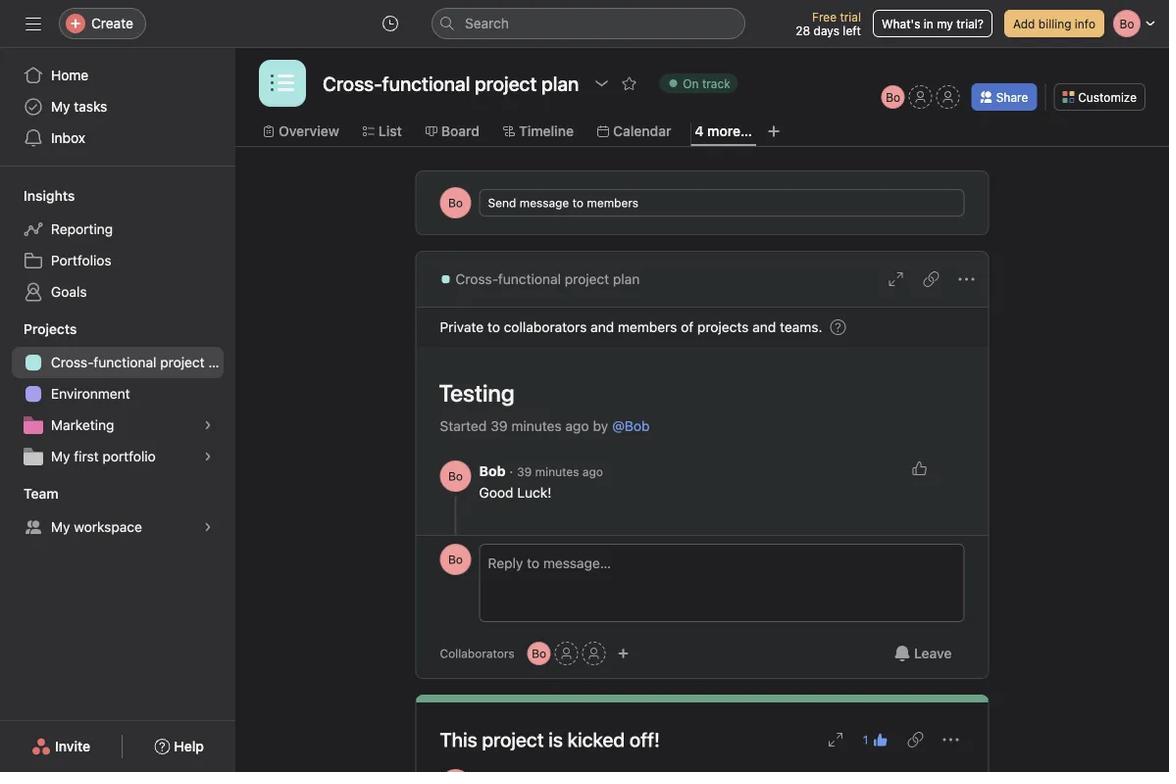 Task type: describe. For each thing, give the bounding box(es) containing it.
search button
[[432, 8, 745, 39]]

4 more… button
[[695, 121, 752, 142]]

to inside button
[[572, 196, 584, 210]]

cross- inside projects element
[[51, 355, 94, 371]]

customize button
[[1054, 83, 1146, 111]]

good luck!
[[479, 485, 552, 501]]

hide sidebar image
[[25, 16, 41, 31]]

0 likes. click to like this task image
[[912, 461, 927, 477]]

private to collaborators and members of projects and teams.
[[440, 319, 822, 335]]

inbox link
[[12, 123, 224, 154]]

tasks
[[74, 99, 107, 115]]

1 horizontal spatial cross-
[[456, 271, 498, 287]]

my for my tasks
[[51, 99, 70, 115]]

2 vertical spatial project
[[482, 729, 544, 752]]

ago inside bob · 39 minutes ago
[[582, 465, 603, 479]]

plan inside projects element
[[208, 355, 235, 371]]

projects
[[697, 319, 749, 335]]

invite
[[55, 739, 90, 755]]

insights element
[[0, 178, 235, 312]]

this
[[440, 729, 477, 752]]

on
[[683, 76, 699, 90]]

left
[[843, 24, 861, 37]]

my workspace
[[51, 519, 142, 535]]

create
[[91, 15, 133, 31]]

bo button up 'collaborators'
[[440, 544, 471, 576]]

collaborators
[[504, 319, 587, 335]]

teams.
[[780, 319, 822, 335]]

1
[[863, 734, 868, 747]]

projects
[[24, 321, 77, 337]]

bob
[[479, 463, 506, 480]]

more…
[[707, 123, 752, 139]]

my tasks link
[[12, 91, 224, 123]]

help button
[[142, 730, 217, 765]]

insights button
[[0, 186, 75, 206]]

calendar
[[613, 123, 671, 139]]

add billing info
[[1013, 17, 1095, 30]]

see details, marketing image
[[202, 420, 214, 432]]

@bob
[[612, 418, 650, 434]]

add billing info button
[[1004, 10, 1104, 37]]

trial?
[[956, 17, 984, 30]]

overview link
[[263, 121, 339, 142]]

bo right 'collaborators'
[[532, 647, 546, 661]]

projects element
[[0, 312, 235, 477]]

my workspace link
[[12, 512, 224, 543]]

cross-functional project plan inside projects element
[[51, 355, 235, 371]]

on track
[[683, 76, 730, 90]]

of
[[681, 319, 694, 335]]

send message to members button
[[479, 189, 965, 217]]

team
[[24, 486, 58, 502]]

bo left send
[[448, 196, 463, 210]]

add or remove collaborators image
[[618, 648, 629, 660]]

in
[[924, 17, 933, 30]]

invite button
[[19, 730, 103, 765]]

portfolios link
[[12, 245, 224, 277]]

search
[[465, 15, 509, 31]]

reporting
[[51, 221, 113, 237]]

free
[[812, 10, 837, 24]]

1 vertical spatial to
[[487, 319, 500, 335]]

inbox
[[51, 130, 85, 146]]

this project is kicked off!
[[440, 729, 660, 752]]

what's in my trial? button
[[873, 10, 992, 37]]

reporting link
[[12, 214, 224, 245]]

leave button
[[882, 637, 965, 672]]

luck!
[[517, 485, 552, 501]]

add tab image
[[766, 124, 782, 139]]

timeline link
[[503, 121, 574, 142]]

members inside button
[[587, 196, 639, 210]]

1 vertical spatial members
[[618, 319, 677, 335]]

started 39 minutes ago by @bob
[[440, 418, 650, 434]]

bo button right 'collaborators'
[[527, 642, 551, 666]]

0 vertical spatial minutes
[[511, 418, 562, 434]]

0 vertical spatial plan
[[613, 271, 640, 287]]

message
[[520, 196, 569, 210]]

·
[[509, 463, 513, 480]]

days
[[814, 24, 839, 37]]

overview
[[279, 123, 339, 139]]

info
[[1075, 17, 1095, 30]]

private
[[440, 319, 484, 335]]

my tasks
[[51, 99, 107, 115]]

full screen image for this project is kicked off! 'link'
[[828, 733, 843, 748]]

28
[[796, 24, 810, 37]]

on track button
[[651, 70, 747, 97]]

share
[[996, 90, 1028, 104]]

add to starred image
[[621, 76, 637, 91]]

my for my first portfolio
[[51, 449, 70, 465]]

1 and from the left
[[591, 319, 614, 335]]

calendar link
[[597, 121, 671, 142]]

bob link
[[479, 463, 506, 480]]

history image
[[382, 16, 398, 31]]

my
[[937, 17, 953, 30]]

add
[[1013, 17, 1035, 30]]

bob · 39 minutes ago
[[479, 463, 603, 480]]

home
[[51, 67, 89, 83]]

functional inside projects element
[[94, 355, 156, 371]]

collaborators
[[440, 647, 515, 661]]

1 horizontal spatial cross-functional project plan link
[[440, 269, 640, 290]]

first
[[74, 449, 99, 465]]

share button
[[972, 83, 1037, 111]]

what's in my trial?
[[882, 17, 984, 30]]

team button
[[0, 484, 58, 504]]



Task type: vqa. For each thing, say whether or not it's contained in the screenshot.
left 'Tara Schultz'
no



Task type: locate. For each thing, give the bounding box(es) containing it.
3 my from the top
[[51, 519, 70, 535]]

1 vertical spatial my
[[51, 449, 70, 465]]

board link
[[425, 121, 480, 142]]

0 vertical spatial more actions image
[[959, 272, 974, 287]]

bo down 'what's'
[[886, 90, 900, 104]]

teams element
[[0, 477, 235, 547]]

Conversation Name text field
[[426, 371, 965, 416]]

0 horizontal spatial project
[[160, 355, 205, 371]]

1 vertical spatial full screen image
[[828, 733, 843, 748]]

1 horizontal spatial to
[[572, 196, 584, 210]]

2 vertical spatial my
[[51, 519, 70, 535]]

2 my from the top
[[51, 449, 70, 465]]

my left tasks
[[51, 99, 70, 115]]

minutes up luck!
[[535, 465, 579, 479]]

None text field
[[318, 66, 584, 101]]

environment
[[51, 386, 130, 402]]

ago
[[565, 418, 589, 434], [582, 465, 603, 479]]

1 vertical spatial cross-
[[51, 355, 94, 371]]

board
[[441, 123, 480, 139]]

project up see details, marketing image
[[160, 355, 205, 371]]

0 vertical spatial cross-functional project plan
[[456, 271, 640, 287]]

portfolios
[[51, 253, 111, 269]]

members
[[587, 196, 639, 210], [618, 319, 677, 335]]

insights
[[24, 188, 75, 204]]

my first portfolio
[[51, 449, 156, 465]]

0 horizontal spatial plan
[[208, 355, 235, 371]]

0 vertical spatial members
[[587, 196, 639, 210]]

my left first
[[51, 449, 70, 465]]

good
[[479, 485, 513, 501]]

more actions image
[[959, 272, 974, 287], [943, 733, 959, 748]]

0 horizontal spatial cross-functional project plan
[[51, 355, 235, 371]]

1 horizontal spatial full screen image
[[888, 272, 904, 287]]

to
[[572, 196, 584, 210], [487, 319, 500, 335]]

goals link
[[12, 277, 224, 308]]

0 horizontal spatial functional
[[94, 355, 156, 371]]

1 vertical spatial cross-functional project plan
[[51, 355, 235, 371]]

by
[[593, 418, 608, 434]]

0 vertical spatial copy link image
[[923, 272, 939, 287]]

1 vertical spatial more actions image
[[943, 733, 959, 748]]

my
[[51, 99, 70, 115], [51, 449, 70, 465], [51, 519, 70, 535]]

39 inside bob · 39 minutes ago
[[517, 465, 532, 479]]

0 vertical spatial my
[[51, 99, 70, 115]]

minutes up bob · 39 minutes ago
[[511, 418, 562, 434]]

functional
[[498, 271, 561, 287], [94, 355, 156, 371]]

1 vertical spatial project
[[160, 355, 205, 371]]

help
[[174, 739, 204, 755]]

39 right ·
[[517, 465, 532, 479]]

to right message
[[572, 196, 584, 210]]

cross-functional project plan up the collaborators
[[456, 271, 640, 287]]

39 right started
[[491, 418, 508, 434]]

functional up the collaborators
[[498, 271, 561, 287]]

my for my workspace
[[51, 519, 70, 535]]

minutes
[[511, 418, 562, 434], [535, 465, 579, 479]]

my inside "global" element
[[51, 99, 70, 115]]

members right message
[[587, 196, 639, 210]]

0 vertical spatial full screen image
[[888, 272, 904, 287]]

list link
[[363, 121, 402, 142]]

0 horizontal spatial cross-
[[51, 355, 94, 371]]

list image
[[271, 72, 294, 95]]

1 vertical spatial functional
[[94, 355, 156, 371]]

kicked
[[567, 729, 625, 752]]

send
[[488, 196, 516, 210]]

projects button
[[0, 320, 77, 339]]

show options image
[[594, 76, 609, 91]]

1 vertical spatial ago
[[582, 465, 603, 479]]

2 and from the left
[[752, 319, 776, 335]]

and
[[591, 319, 614, 335], [752, 319, 776, 335]]

1 horizontal spatial plan
[[613, 271, 640, 287]]

list
[[378, 123, 402, 139]]

leave
[[914, 646, 952, 662]]

0 horizontal spatial full screen image
[[828, 733, 843, 748]]

my down team
[[51, 519, 70, 535]]

off!
[[629, 729, 660, 752]]

bo button left bob link
[[440, 461, 471, 492]]

plan up "private to collaborators and members of projects and teams."
[[613, 271, 640, 287]]

my inside teams element
[[51, 519, 70, 535]]

cross-functional project plan
[[456, 271, 640, 287], [51, 355, 235, 371]]

bo button down 'what's'
[[881, 85, 905, 109]]

see details, my workspace image
[[202, 522, 214, 534]]

to right private
[[487, 319, 500, 335]]

cross-functional project plan link up environment at the left
[[12, 347, 235, 379]]

1 vertical spatial cross-functional project plan link
[[12, 347, 235, 379]]

project up the collaborators
[[565, 271, 609, 287]]

this project is kicked off! link
[[440, 729, 660, 752]]

full screen image
[[888, 272, 904, 287], [828, 733, 843, 748]]

0 vertical spatial functional
[[498, 271, 561, 287]]

cross-functional project plan link up the collaborators
[[440, 269, 640, 290]]

4
[[695, 123, 704, 139]]

1 vertical spatial minutes
[[535, 465, 579, 479]]

what's
[[882, 17, 920, 30]]

cross-functional project plan up environment link
[[51, 355, 235, 371]]

bo
[[886, 90, 900, 104], [448, 196, 463, 210], [448, 470, 463, 484], [448, 553, 463, 567], [532, 647, 546, 661]]

1 button
[[857, 727, 894, 754]]

ago left by
[[565, 418, 589, 434]]

members left of
[[618, 319, 677, 335]]

0 horizontal spatial 39
[[491, 418, 508, 434]]

0 horizontal spatial and
[[591, 319, 614, 335]]

search list box
[[432, 8, 745, 39]]

project left is
[[482, 729, 544, 752]]

2 horizontal spatial project
[[565, 271, 609, 287]]

bo up 'collaborators'
[[448, 553, 463, 567]]

functional up environment link
[[94, 355, 156, 371]]

create button
[[59, 8, 146, 39]]

send message to members
[[488, 196, 639, 210]]

cross- up environment at the left
[[51, 355, 94, 371]]

0 horizontal spatial cross-functional project plan link
[[12, 347, 235, 379]]

cross- up private
[[456, 271, 498, 287]]

1 vertical spatial 39
[[517, 465, 532, 479]]

ago down by
[[582, 465, 603, 479]]

portfolio
[[102, 449, 156, 465]]

minutes inside bob · 39 minutes ago
[[535, 465, 579, 479]]

0 vertical spatial 39
[[491, 418, 508, 434]]

39
[[491, 418, 508, 434], [517, 465, 532, 479]]

@bob link
[[612, 418, 650, 434]]

is
[[548, 729, 563, 752]]

0 vertical spatial project
[[565, 271, 609, 287]]

1 horizontal spatial project
[[482, 729, 544, 752]]

1 vertical spatial plan
[[208, 355, 235, 371]]

plan
[[613, 271, 640, 287], [208, 355, 235, 371]]

bo left bob link
[[448, 470, 463, 484]]

1 my from the top
[[51, 99, 70, 115]]

0 vertical spatial to
[[572, 196, 584, 210]]

started
[[440, 418, 487, 434]]

my first portfolio link
[[12, 441, 224, 473]]

cross-
[[456, 271, 498, 287], [51, 355, 94, 371]]

plan up see details, marketing image
[[208, 355, 235, 371]]

full screen image for right cross-functional project plan link
[[888, 272, 904, 287]]

0 vertical spatial cross-
[[456, 271, 498, 287]]

1 horizontal spatial functional
[[498, 271, 561, 287]]

environment link
[[12, 379, 224, 410]]

see details, my first portfolio image
[[202, 451, 214, 463]]

1 horizontal spatial cross-functional project plan
[[456, 271, 640, 287]]

marketing
[[51, 417, 114, 433]]

my inside projects element
[[51, 449, 70, 465]]

1 vertical spatial copy link image
[[908, 733, 923, 748]]

customize
[[1078, 90, 1137, 104]]

0 vertical spatial ago
[[565, 418, 589, 434]]

track
[[702, 76, 730, 90]]

timeline
[[519, 123, 574, 139]]

1 horizontal spatial and
[[752, 319, 776, 335]]

copy link image
[[923, 272, 939, 287], [908, 733, 923, 748]]

goals
[[51, 284, 87, 300]]

cross-functional project plan link
[[440, 269, 640, 290], [12, 347, 235, 379]]

workspace
[[74, 519, 142, 535]]

0 vertical spatial cross-functional project plan link
[[440, 269, 640, 290]]

project
[[565, 271, 609, 287], [160, 355, 205, 371], [482, 729, 544, 752]]

global element
[[0, 48, 235, 166]]

marketing link
[[12, 410, 224, 441]]

and left teams.
[[752, 319, 776, 335]]

1 horizontal spatial 39
[[517, 465, 532, 479]]

home link
[[12, 60, 224, 91]]

and right the collaborators
[[591, 319, 614, 335]]

trial
[[840, 10, 861, 24]]

0 horizontal spatial to
[[487, 319, 500, 335]]



